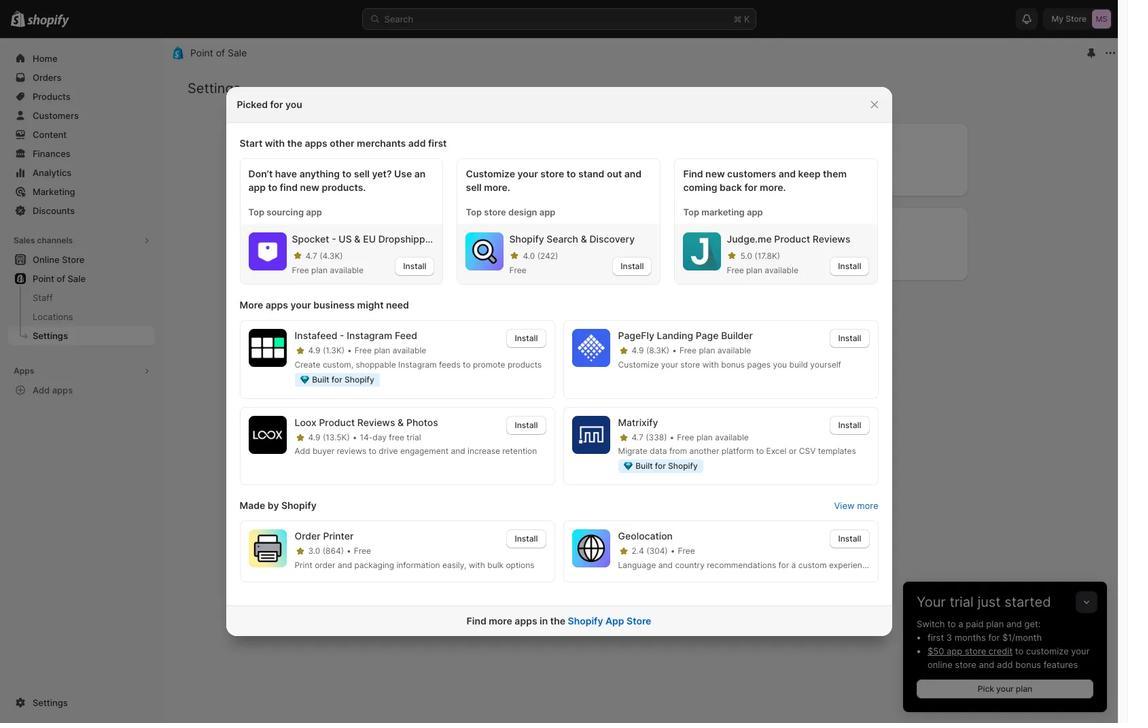 Task type: describe. For each thing, give the bounding box(es) containing it.
instafeed
[[295, 330, 338, 341]]

discounts
[[33, 205, 75, 216]]

$1/month
[[1003, 632, 1042, 643]]

shopify down shoppable
[[345, 374, 374, 385]]

just
[[978, 594, 1001, 611]]

2 settings link from the top
[[8, 694, 155, 713]]

your inside to customize your online store and add bonus features
[[1072, 646, 1090, 657]]

install up experience
[[839, 534, 862, 544]]

migrate data from another platform to excel or csv templates
[[618, 446, 857, 456]]

1 vertical spatial point of sale link
[[8, 269, 155, 288]]

sell inside don't have anything to sell yet? use an app to find new products.
[[354, 168, 370, 180]]

0 vertical spatial instagram
[[347, 330, 393, 341]]

printer
[[323, 531, 354, 542]]

don't have anything to sell yet? use an app to find new products.
[[249, 168, 426, 193]]

2 horizontal spatial &
[[581, 233, 587, 245]]

engagement
[[400, 446, 449, 456]]

0 vertical spatial with
[[265, 137, 285, 149]]

install button for loox product reviews & photos
[[507, 416, 546, 435]]

sales channels button
[[8, 231, 155, 250]]

4.9 for pagefly
[[632, 345, 644, 356]]

plan for (1.3k)
[[374, 345, 391, 356]]

install button down dropshipping
[[395, 257, 435, 276]]

install button down discovery
[[613, 257, 652, 276]]

easily,
[[443, 560, 467, 570]]

print order and packaging information easily, with bulk options
[[295, 560, 535, 570]]

your left business
[[291, 299, 311, 311]]

loox product reviews & photos
[[295, 417, 438, 428]]

reviews for judge.me product reviews
[[813, 233, 851, 245]]

1 settings link from the top
[[8, 326, 155, 345]]

free down the pagefly landing page builder
[[680, 345, 697, 356]]

(864)
[[323, 546, 344, 556]]

install inside customize your store with bonus pages you build yourself install
[[839, 333, 862, 343]]

install button for geolocation
[[830, 530, 870, 549]]

top store design app
[[466, 207, 556, 218]]

4.9 (13.5k)
[[308, 432, 350, 442]]

pagefly
[[618, 330, 655, 341]]

install up templates
[[839, 420, 862, 430]]

free down '5.0'
[[727, 265, 744, 275]]

(1.3k)
[[323, 345, 345, 356]]

sales
[[14, 235, 35, 245]]

product for loox
[[319, 417, 355, 428]]

app inside don't have anything to sell yet? use an app to find new products.
[[249, 182, 266, 193]]

install button for instafeed ‑ instagram feed
[[507, 329, 546, 348]]

install up the products
[[515, 333, 538, 343]]

to down 14-
[[369, 446, 377, 456]]

shopify image
[[27, 14, 70, 28]]

yourself
[[811, 359, 842, 370]]

with inside customize your store with bonus pages you build yourself install
[[703, 359, 719, 370]]

new inside find new customers and keep them coming back for more.
[[706, 168, 725, 180]]

stand
[[579, 168, 605, 180]]

1 horizontal spatial the
[[551, 615, 566, 627]]

judge.me product reviews
[[727, 233, 851, 245]]

switch to a paid plan and get:
[[917, 619, 1041, 630]]

sales channels
[[14, 235, 73, 245]]

free up country in the right of the page
[[678, 546, 695, 556]]

and inside to customize your online store and add bonus features
[[979, 660, 995, 670]]

add for first
[[408, 137, 426, 149]]

order printer
[[295, 531, 354, 542]]

to inside to customize your online store and add bonus features
[[1016, 646, 1024, 657]]

them
[[823, 168, 847, 180]]

more for view
[[858, 501, 879, 512]]

more apps your business might need
[[240, 299, 409, 311]]

free down instafeed ‑ instagram feed
[[355, 345, 372, 356]]

out
[[607, 168, 622, 180]]

store for $50 app store credit
[[965, 646, 987, 657]]

to right feeds
[[463, 359, 471, 370]]

reviews
[[337, 446, 367, 456]]

3.0
[[308, 546, 321, 556]]

yet?
[[372, 168, 392, 180]]

order printer link
[[295, 530, 499, 543]]

‑ for instagram
[[340, 330, 344, 341]]

app right 'design'
[[540, 207, 556, 218]]

4.7 (4.3k)
[[306, 251, 343, 261]]

geolocation
[[618, 531, 673, 542]]

for right the picked
[[270, 99, 283, 110]]

plan for (17.8k)
[[747, 265, 763, 275]]

more. inside find new customers and keep them coming back for more.
[[760, 182, 786, 193]]

packaging
[[355, 560, 394, 570]]

customize for customize your store to stand out and sell more.
[[466, 168, 515, 180]]

customers
[[728, 168, 777, 180]]

spocket ‑ us & eu dropshipping link
[[292, 233, 439, 246]]

data
[[650, 446, 667, 456]]

free plan available down 5.0 (17.8k)
[[727, 265, 799, 275]]

marketing
[[702, 207, 745, 218]]

plan for (4.3k)
[[311, 265, 328, 275]]

search inside the picked for you dialog
[[547, 233, 579, 245]]

platform
[[722, 446, 754, 456]]

$50 app store credit
[[928, 646, 1013, 657]]

1 vertical spatial point of sale
[[33, 273, 86, 284]]

for down data
[[655, 461, 666, 471]]

staff
[[33, 292, 53, 303]]

a inside your trial just started element
[[959, 619, 964, 630]]

4.7 (338)
[[632, 432, 667, 442]]

print
[[295, 560, 313, 570]]

free plan available for instafeed ‑ instagram feed
[[355, 345, 426, 356]]

for down custom,
[[332, 374, 343, 385]]

install up options
[[515, 534, 538, 544]]

apps left in
[[515, 615, 538, 627]]

plan for (338)
[[697, 432, 713, 442]]

pagefly landing page builder
[[618, 330, 753, 341]]

0 horizontal spatial the
[[287, 137, 303, 149]]

1 horizontal spatial point
[[190, 47, 213, 58]]

install button down judge.me product reviews link
[[830, 257, 870, 276]]

for inside your trial just started element
[[989, 632, 1000, 643]]

first inside the picked for you dialog
[[428, 137, 447, 149]]

shopify search & discovery link
[[510, 233, 652, 246]]

to up 3
[[948, 619, 956, 630]]

add apps
[[33, 385, 73, 396]]

trial inside dropdown button
[[950, 594, 974, 611]]

staff link
[[8, 288, 155, 307]]

top for don't have anything to sell yet? use an app to find new products.
[[249, 207, 265, 218]]

0 horizontal spatial point
[[33, 273, 54, 284]]

new inside don't have anything to sell yet? use an app to find new products.
[[300, 182, 320, 193]]

store for customize your store with bonus pages you build yourself install
[[681, 359, 701, 370]]

k
[[745, 14, 750, 24]]

your trial just started element
[[904, 617, 1108, 713]]

app inside your trial just started element
[[947, 646, 963, 657]]

4.9 (1.3k)
[[308, 345, 345, 356]]

features
[[1044, 660, 1079, 670]]

create
[[295, 359, 321, 370]]

options
[[506, 560, 535, 570]]

pages
[[748, 359, 771, 370]]

$50 app store credit link
[[928, 646, 1013, 657]]

trial inside the picked for you dialog
[[407, 432, 421, 442]]

find for find more apps in the shopify app store
[[467, 615, 487, 627]]

icon for point of sale image
[[171, 46, 185, 60]]

available for matrixify
[[715, 432, 749, 442]]

free up from
[[677, 432, 695, 442]]

shopify down from
[[668, 461, 698, 471]]

sell inside customize your store to stand out and sell more.
[[466, 182, 482, 193]]

from
[[670, 446, 687, 456]]

made
[[240, 500, 265, 512]]

store left 'design'
[[484, 207, 506, 218]]

day
[[373, 432, 387, 442]]

and down (864)
[[338, 560, 352, 570]]

paid
[[966, 619, 984, 630]]

retention
[[503, 446, 537, 456]]

by
[[268, 500, 279, 512]]

for inside find new customers and keep them coming back for more.
[[745, 182, 758, 193]]

feed
[[395, 330, 417, 341]]

free up packaging
[[354, 546, 371, 556]]

and down (304)
[[659, 560, 673, 570]]

built for instafeed ‑ instagram feed
[[312, 374, 330, 385]]

matrixify
[[618, 417, 658, 428]]

apps right more
[[266, 299, 288, 311]]

plan down to customize your online store and add bonus features
[[1016, 684, 1033, 694]]

and up $1/month
[[1007, 619, 1023, 630]]

5.0
[[741, 251, 753, 261]]

free plan available down 4.7 (4.3k)
[[292, 265, 364, 275]]

country
[[675, 560, 705, 570]]

4.7 for 4.7 (4.3k)
[[306, 251, 317, 261]]

product for judge.me
[[775, 233, 811, 245]]

bulk
[[488, 560, 504, 570]]

apps button
[[8, 362, 155, 381]]

4.9 (8.3k)
[[632, 345, 670, 356]]

available down (17.8k)
[[765, 265, 799, 275]]

your trial just started button
[[904, 582, 1108, 611]]

apps inside button
[[52, 385, 73, 396]]

(338)
[[646, 432, 667, 442]]

1 vertical spatial sale
[[68, 273, 86, 284]]

built for shopify image
[[624, 463, 633, 471]]

build
[[790, 359, 808, 370]]

you inside customize your store with bonus pages you build yourself install
[[773, 359, 787, 370]]

1 horizontal spatial of
[[216, 47, 225, 58]]

customize your store to stand out and sell more.
[[466, 168, 642, 193]]

0 horizontal spatial of
[[57, 273, 65, 284]]

app up the spocket
[[306, 207, 322, 218]]

made by shopify
[[240, 500, 317, 512]]

app up judge.me
[[747, 207, 763, 218]]

‑ for us
[[332, 233, 336, 245]]

reviews for loox product reviews & photos
[[358, 417, 395, 428]]

(242)
[[538, 251, 558, 261]]

anything
[[300, 168, 340, 180]]

a inside the picked for you dialog
[[792, 560, 796, 570]]

2.4 (304)
[[632, 546, 668, 556]]

4.0 (242)
[[523, 251, 558, 261]]

free plan available for pagefly landing page builder
[[680, 345, 752, 356]]

your for customize your store with bonus pages you build yourself install
[[661, 359, 679, 370]]

have
[[275, 168, 297, 180]]

0 vertical spatial point of sale link
[[190, 47, 247, 58]]

top sourcing app
[[249, 207, 322, 218]]



Task type: locate. For each thing, give the bounding box(es) containing it.
available down builder
[[718, 345, 752, 356]]

1 horizontal spatial bonus
[[1016, 660, 1042, 670]]

free down 4.0
[[510, 265, 527, 275]]

shopify inside shopify search & discovery link
[[510, 233, 544, 245]]

photos
[[407, 417, 438, 428]]

built for shopify for instafeed ‑ instagram feed
[[312, 374, 374, 385]]

free down 4.7 (4.3k)
[[292, 265, 309, 275]]

your
[[518, 168, 538, 180], [291, 299, 311, 311], [661, 359, 679, 370], [1072, 646, 1090, 657], [997, 684, 1014, 694]]

and left keep
[[779, 168, 796, 180]]

bonus inside to customize your online store and add bonus features
[[1016, 660, 1042, 670]]

1 vertical spatial add
[[295, 446, 310, 456]]

0 vertical spatial point
[[190, 47, 213, 58]]

first left 3
[[928, 632, 945, 643]]

0 vertical spatial settings link
[[8, 326, 155, 345]]

spocket
[[292, 233, 329, 245]]

1 horizontal spatial ‑
[[340, 330, 344, 341]]

1 vertical spatial search
[[547, 233, 579, 245]]

and inside customize your store to stand out and sell more.
[[625, 168, 642, 180]]

1 vertical spatial first
[[928, 632, 945, 643]]

geolocation link
[[618, 530, 822, 543]]

find
[[684, 168, 703, 180], [467, 615, 487, 627]]

store inside customize your store to stand out and sell more.
[[541, 168, 565, 180]]

0 vertical spatial add
[[33, 385, 50, 396]]

your for customize your store to stand out and sell more.
[[518, 168, 538, 180]]

to inside customize your store to stand out and sell more.
[[567, 168, 576, 180]]

information
[[397, 560, 440, 570]]

built for shopify for matrixify
[[636, 461, 698, 471]]

your
[[917, 594, 946, 611]]

product up (17.8k)
[[775, 233, 811, 245]]

new up the coming at the top right of the page
[[706, 168, 725, 180]]

‑ up (1.3k)
[[340, 330, 344, 341]]

install up the retention
[[515, 420, 538, 430]]

available down (4.3k)
[[330, 265, 364, 275]]

1 vertical spatial point
[[33, 273, 54, 284]]

1 horizontal spatial first
[[928, 632, 945, 643]]

1 vertical spatial reviews
[[358, 417, 395, 428]]

1 horizontal spatial you
[[773, 359, 787, 370]]

or
[[789, 446, 797, 456]]

plan down 5.0 (17.8k)
[[747, 265, 763, 275]]

add apps button
[[8, 381, 155, 400]]

install button up experience
[[830, 530, 870, 549]]

your inside customize your store with bonus pages you build yourself install
[[661, 359, 679, 370]]

point of sale link right icon for point of sale
[[190, 47, 247, 58]]

loox product reviews & photos link
[[295, 416, 499, 430]]

4.9 up buyer
[[308, 432, 321, 442]]

install button for order printer
[[507, 530, 546, 549]]

shopify right by
[[281, 500, 317, 512]]

0 horizontal spatial reviews
[[358, 417, 395, 428]]

in
[[540, 615, 548, 627]]

point of sale
[[190, 47, 247, 58], [33, 273, 86, 284]]

1 vertical spatial more
[[489, 615, 513, 627]]

more for find
[[489, 615, 513, 627]]

install button for matrixify
[[830, 416, 870, 435]]

language
[[618, 560, 656, 570]]

1 vertical spatial product
[[319, 417, 355, 428]]

(304)
[[647, 546, 668, 556]]

another
[[690, 446, 720, 456]]

to left find
[[268, 182, 278, 193]]

picked for you dialog
[[0, 87, 1118, 636]]

install down judge.me product reviews link
[[839, 261, 862, 271]]

1 horizontal spatial sale
[[228, 47, 247, 58]]

home
[[33, 53, 58, 64]]

locations link
[[8, 307, 155, 326]]

migrate
[[618, 446, 648, 456]]

1 horizontal spatial with
[[469, 560, 485, 570]]

0 horizontal spatial bonus
[[722, 359, 745, 370]]

point of sale right icon for point of sale
[[190, 47, 247, 58]]

14-
[[360, 432, 373, 442]]

built
[[312, 374, 330, 385], [636, 461, 653, 471]]

2 horizontal spatial with
[[703, 359, 719, 370]]

started
[[1005, 594, 1052, 611]]

0 horizontal spatial find
[[467, 615, 487, 627]]

customize
[[1027, 646, 1069, 657]]

product up (13.5k)
[[319, 417, 355, 428]]

picked
[[237, 99, 268, 110]]

customize for customize your store with bonus pages you build yourself install
[[618, 359, 659, 370]]

plan up the "another"
[[697, 432, 713, 442]]

top for customize your store to stand out and sell more.
[[466, 207, 482, 218]]

and down credit on the right bottom
[[979, 660, 995, 670]]

view more
[[835, 501, 879, 512]]

your inside customize your store to stand out and sell more.
[[518, 168, 538, 180]]

add inside button
[[33, 385, 50, 396]]

0 vertical spatial bonus
[[722, 359, 745, 370]]

bonus inside customize your store with bonus pages you build yourself install
[[722, 359, 745, 370]]

free plan available down "instafeed ‑ instagram feed" link
[[355, 345, 426, 356]]

1 vertical spatial with
[[703, 359, 719, 370]]

find for find new customers and keep them coming back for more.
[[684, 168, 703, 180]]

sale
[[228, 47, 247, 58], [68, 273, 86, 284]]

more
[[240, 299, 263, 311]]

0 horizontal spatial sell
[[354, 168, 370, 180]]

1 vertical spatial add
[[998, 660, 1013, 670]]

find inside find new customers and keep them coming back for more.
[[684, 168, 703, 180]]

0 horizontal spatial top
[[249, 207, 265, 218]]

customize down 4.9 (8.3k)
[[618, 359, 659, 370]]

find new customers and keep them coming back for more.
[[684, 168, 847, 193]]

sell up 'top store design app'
[[466, 182, 482, 193]]

available down feed
[[393, 345, 426, 356]]

add inside the picked for you dialog
[[408, 137, 426, 149]]

available for pagefly landing page builder
[[718, 345, 752, 356]]

0 vertical spatial sale
[[228, 47, 247, 58]]

available for instafeed ‑ instagram feed
[[393, 345, 426, 356]]

0 horizontal spatial built for shopify
[[312, 374, 374, 385]]

find up the coming at the top right of the page
[[684, 168, 703, 180]]

with
[[265, 137, 285, 149], [703, 359, 719, 370], [469, 560, 485, 570]]

14-day free trial
[[360, 432, 421, 442]]

0 horizontal spatial trial
[[407, 432, 421, 442]]

2 vertical spatial with
[[469, 560, 485, 570]]

1 horizontal spatial more
[[858, 501, 879, 512]]

0 horizontal spatial more
[[489, 615, 513, 627]]

custom,
[[323, 359, 354, 370]]

recommendations
[[707, 560, 777, 570]]

with left bulk
[[469, 560, 485, 570]]

first inside your trial just started element
[[928, 632, 945, 643]]

plan down page
[[699, 345, 716, 356]]

more. down customers
[[760, 182, 786, 193]]

0 vertical spatial add
[[408, 137, 426, 149]]

might
[[357, 299, 384, 311]]

2 vertical spatial settings
[[33, 698, 68, 708]]

0 vertical spatial point of sale
[[190, 47, 247, 58]]

0 vertical spatial trial
[[407, 432, 421, 442]]

0 horizontal spatial more.
[[484, 182, 511, 193]]

1 top from the left
[[249, 207, 265, 218]]

built for shopify down data
[[636, 461, 698, 471]]

products.
[[322, 182, 366, 193]]

0 horizontal spatial ‑
[[332, 233, 336, 245]]

0 vertical spatial a
[[792, 560, 796, 570]]

apps left other in the top of the page
[[305, 137, 328, 149]]

judge.me
[[727, 233, 772, 245]]

0 vertical spatial built
[[312, 374, 330, 385]]

install button for pagefly landing page builder
[[830, 329, 870, 348]]

templates
[[818, 446, 857, 456]]

1 vertical spatial you
[[773, 359, 787, 370]]

4.9 down pagefly
[[632, 345, 644, 356]]

built for shopify image
[[300, 376, 310, 384]]

1 vertical spatial bonus
[[1016, 660, 1042, 670]]

free plan available down matrixify link
[[677, 432, 749, 442]]

0 vertical spatial customize
[[466, 168, 515, 180]]

plan for (8.3k)
[[699, 345, 716, 356]]

language and country recommendations for a custom experience
[[618, 560, 872, 570]]

4.9 for instafeed
[[308, 345, 321, 356]]

& left discovery
[[581, 233, 587, 245]]

point of sale link down sales channels button
[[8, 269, 155, 288]]

instagram up shoppable
[[347, 330, 393, 341]]

(13.5k)
[[323, 432, 350, 442]]

your right pick
[[997, 684, 1014, 694]]

1 vertical spatial 4.7
[[632, 432, 644, 442]]

1 horizontal spatial search
[[547, 233, 579, 245]]

0 horizontal spatial add
[[408, 137, 426, 149]]

store inside customize your store with bonus pages you build yourself install
[[681, 359, 701, 370]]

drive
[[379, 446, 398, 456]]

1 vertical spatial trial
[[950, 594, 974, 611]]

built for shopify down custom,
[[312, 374, 374, 385]]

apps down apps button
[[52, 385, 73, 396]]

install button up options
[[507, 530, 546, 549]]

0 vertical spatial settings
[[188, 80, 241, 97]]

an
[[415, 168, 426, 180]]

0 horizontal spatial built
[[312, 374, 330, 385]]

more right the view
[[858, 501, 879, 512]]

0 horizontal spatial search
[[385, 14, 414, 24]]

1 vertical spatial instagram
[[398, 359, 437, 370]]

to up products. on the left top of page
[[342, 168, 352, 180]]

for
[[270, 99, 283, 110], [745, 182, 758, 193], [332, 374, 343, 385], [655, 461, 666, 471], [779, 560, 790, 570], [989, 632, 1000, 643]]

free plan available for matrixify
[[677, 432, 749, 442]]

0 horizontal spatial &
[[354, 233, 361, 245]]

1 vertical spatial settings link
[[8, 694, 155, 713]]

& for eu
[[354, 233, 361, 245]]

2 more. from the left
[[760, 182, 786, 193]]

add for add apps
[[33, 385, 50, 396]]

1 horizontal spatial instagram
[[398, 359, 437, 370]]

4.0
[[523, 251, 535, 261]]

find more apps in the shopify app store
[[467, 615, 652, 627]]

0 vertical spatial search
[[385, 14, 414, 24]]

for down customers
[[745, 182, 758, 193]]

0 vertical spatial find
[[684, 168, 703, 180]]

instafeed ‑ instagram feed
[[295, 330, 417, 341]]

with right start at top left
[[265, 137, 285, 149]]

1 more. from the left
[[484, 182, 511, 193]]

available up migrate data from another platform to excel or csv templates
[[715, 432, 749, 442]]

1 horizontal spatial point of sale
[[190, 47, 247, 58]]

add inside to customize your online store and add bonus features
[[998, 660, 1013, 670]]

for left custom
[[779, 560, 790, 570]]

app
[[249, 182, 266, 193], [306, 207, 322, 218], [540, 207, 556, 218], [747, 207, 763, 218], [947, 646, 963, 657]]

& left eu
[[354, 233, 361, 245]]

page
[[696, 330, 719, 341]]

you left 'build'
[[773, 359, 787, 370]]

1 vertical spatial built for shopify
[[636, 461, 698, 471]]

increase
[[468, 446, 500, 456]]

built for matrixify
[[636, 461, 653, 471]]

install up yourself
[[839, 333, 862, 343]]

built for shopify
[[312, 374, 374, 385], [636, 461, 698, 471]]

to left stand
[[567, 168, 576, 180]]

1 vertical spatial built
[[636, 461, 653, 471]]

start with the apps other merchants add first
[[240, 137, 447, 149]]

search
[[385, 14, 414, 24], [547, 233, 579, 245]]

0 vertical spatial more
[[858, 501, 879, 512]]

sale up staff link at the left top of page
[[68, 273, 86, 284]]

your for pick your plan
[[997, 684, 1014, 694]]

0 horizontal spatial point of sale
[[33, 273, 86, 284]]

2 top from the left
[[466, 207, 482, 218]]

4.9 for loox
[[308, 432, 321, 442]]

1 horizontal spatial point of sale link
[[190, 47, 247, 58]]

first right merchants
[[428, 137, 447, 149]]

order
[[295, 531, 321, 542]]

top for find new customers and keep them coming back for more.
[[684, 207, 700, 218]]

0 horizontal spatial you
[[286, 99, 302, 110]]

0 vertical spatial built for shopify
[[312, 374, 374, 385]]

view more link
[[835, 501, 879, 512]]

0 vertical spatial sell
[[354, 168, 370, 180]]

1 vertical spatial the
[[551, 615, 566, 627]]

and inside find new customers and keep them coming back for more.
[[779, 168, 796, 180]]

0 vertical spatial the
[[287, 137, 303, 149]]

builder
[[722, 330, 753, 341]]

0 horizontal spatial add
[[33, 385, 50, 396]]

1 vertical spatial customize
[[618, 359, 659, 370]]

to down $1/month
[[1016, 646, 1024, 657]]

1 vertical spatial a
[[959, 619, 964, 630]]

customize inside customize your store to stand out and sell more.
[[466, 168, 515, 180]]

customize inside customize your store with bonus pages you build yourself install
[[618, 359, 659, 370]]

and left increase
[[451, 446, 466, 456]]

more. inside customize your store to stand out and sell more.
[[484, 182, 511, 193]]

experience
[[829, 560, 872, 570]]

app down don't
[[249, 182, 266, 193]]

add for bonus
[[998, 660, 1013, 670]]

your down (8.3k)
[[661, 359, 679, 370]]

1 horizontal spatial 4.7
[[632, 432, 644, 442]]

3 top from the left
[[684, 207, 700, 218]]

to left excel
[[757, 446, 764, 456]]

0 vertical spatial 4.7
[[306, 251, 317, 261]]

available
[[330, 265, 364, 275], [765, 265, 799, 275], [393, 345, 426, 356], [718, 345, 752, 356], [715, 432, 749, 442]]

&
[[354, 233, 361, 245], [581, 233, 587, 245], [398, 417, 404, 428]]

1 vertical spatial of
[[57, 273, 65, 284]]

free plan available
[[292, 265, 364, 275], [727, 265, 799, 275], [355, 345, 426, 356], [680, 345, 752, 356], [677, 432, 749, 442]]

1 horizontal spatial customize
[[618, 359, 659, 370]]

reviews up day
[[358, 417, 395, 428]]

add down apps
[[33, 385, 50, 396]]

1 horizontal spatial built
[[636, 461, 653, 471]]

switch
[[917, 619, 945, 630]]

shopify up 4.0
[[510, 233, 544, 245]]

1 horizontal spatial add
[[998, 660, 1013, 670]]

the up have
[[287, 137, 303, 149]]

with down page
[[703, 359, 719, 370]]

plan up first 3 months for $1/month
[[987, 619, 1004, 630]]

point of sale link
[[190, 47, 247, 58], [8, 269, 155, 288]]

to customize your online store and add bonus features
[[928, 646, 1090, 670]]

store for customize your store to stand out and sell more.
[[541, 168, 565, 180]]

of up staff link at the left top of page
[[57, 273, 65, 284]]

0 vertical spatial new
[[706, 168, 725, 180]]

install button up yourself
[[830, 329, 870, 348]]

4.7 for 4.7 (338)
[[632, 432, 644, 442]]

reviews down them
[[813, 233, 851, 245]]

0 vertical spatial ‑
[[332, 233, 336, 245]]

pick your plan
[[978, 684, 1033, 694]]

customize your store with bonus pages you build yourself install
[[618, 333, 862, 370]]

add inside the picked for you dialog
[[295, 446, 310, 456]]

store inside to customize your online store and add bonus features
[[956, 660, 977, 670]]

1 horizontal spatial find
[[684, 168, 703, 180]]

install
[[403, 261, 427, 271], [621, 261, 644, 271], [839, 261, 862, 271], [515, 333, 538, 343], [839, 333, 862, 343], [515, 420, 538, 430], [839, 420, 862, 430], [515, 534, 538, 544], [839, 534, 862, 544]]

& for photos
[[398, 417, 404, 428]]

free plan available down pagefly landing page builder link
[[680, 345, 752, 356]]

shopify left app
[[568, 615, 603, 627]]

install down dropshipping
[[403, 261, 427, 271]]

trial
[[407, 432, 421, 442], [950, 594, 974, 611]]

$50
[[928, 646, 945, 657]]

1 vertical spatial new
[[300, 182, 320, 193]]

us
[[339, 233, 352, 245]]

buyer
[[313, 446, 335, 456]]

your up the "features"
[[1072, 646, 1090, 657]]

store down the pagefly landing page builder
[[681, 359, 701, 370]]

first 3 months for $1/month
[[928, 632, 1042, 643]]

locations
[[33, 311, 73, 322]]

0 vertical spatial product
[[775, 233, 811, 245]]

top marketing app
[[684, 207, 763, 218]]

sale up the picked
[[228, 47, 247, 58]]

don't
[[249, 168, 273, 180]]

free
[[389, 432, 405, 442]]

reviews
[[813, 233, 851, 245], [358, 417, 395, 428]]

store down months
[[965, 646, 987, 657]]

built right built for shopify image
[[636, 461, 653, 471]]

csv
[[799, 446, 816, 456]]

channels
[[37, 235, 73, 245]]

1 horizontal spatial product
[[775, 233, 811, 245]]

0 vertical spatial you
[[286, 99, 302, 110]]

point up staff
[[33, 273, 54, 284]]

add up an
[[408, 137, 426, 149]]

0 horizontal spatial new
[[300, 182, 320, 193]]

bonus left pages
[[722, 359, 745, 370]]

you right the picked
[[286, 99, 302, 110]]

1 vertical spatial sell
[[466, 182, 482, 193]]

1 horizontal spatial a
[[959, 619, 964, 630]]

0 vertical spatial of
[[216, 47, 225, 58]]

1 horizontal spatial more.
[[760, 182, 786, 193]]

landing
[[657, 330, 694, 341]]

1 vertical spatial ‑
[[340, 330, 344, 341]]

1 vertical spatial find
[[467, 615, 487, 627]]

pagefly landing page builder link
[[618, 329, 822, 343]]

other
[[330, 137, 355, 149]]

2.4
[[632, 546, 644, 556]]

view
[[835, 501, 855, 512]]

a left "paid"
[[959, 619, 964, 630]]

4.9 down "instafeed"
[[308, 345, 321, 356]]

top down the coming at the top right of the page
[[684, 207, 700, 218]]

install button
[[395, 257, 435, 276], [613, 257, 652, 276], [830, 257, 870, 276], [507, 329, 546, 348], [830, 329, 870, 348], [507, 416, 546, 435], [830, 416, 870, 435], [507, 530, 546, 549], [830, 530, 870, 549]]

add for add buyer reviews to drive engagement and increase retention
[[295, 446, 310, 456]]

top left the sourcing
[[249, 207, 265, 218]]

add left buyer
[[295, 446, 310, 456]]

1 horizontal spatial add
[[295, 446, 310, 456]]

1 vertical spatial settings
[[33, 330, 68, 341]]

install down discovery
[[621, 261, 644, 271]]

0 vertical spatial reviews
[[813, 233, 851, 245]]



Task type: vqa. For each thing, say whether or not it's contained in the screenshot.
them
yes



